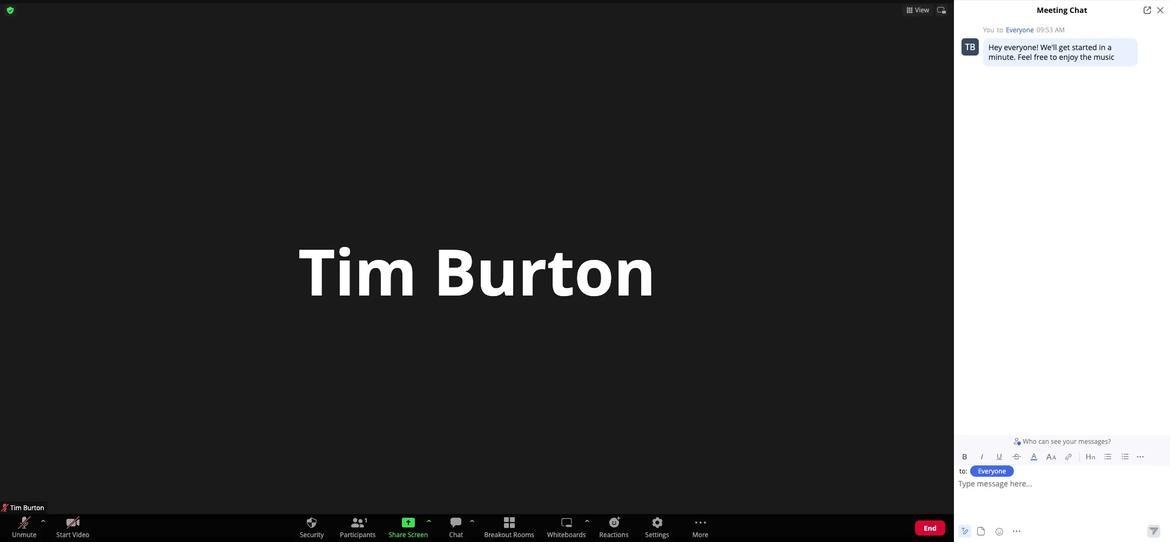 Task type: vqa. For each thing, say whether or not it's contained in the screenshot.
video on icon
no



Task type: describe. For each thing, give the bounding box(es) containing it.
tb
[[1151, 8, 1162, 19]]



Task type: locate. For each thing, give the bounding box(es) containing it.
tab list
[[484, 0, 686, 28]]

in meeting image
[[1162, 4, 1167, 9], [1162, 4, 1167, 9]]



